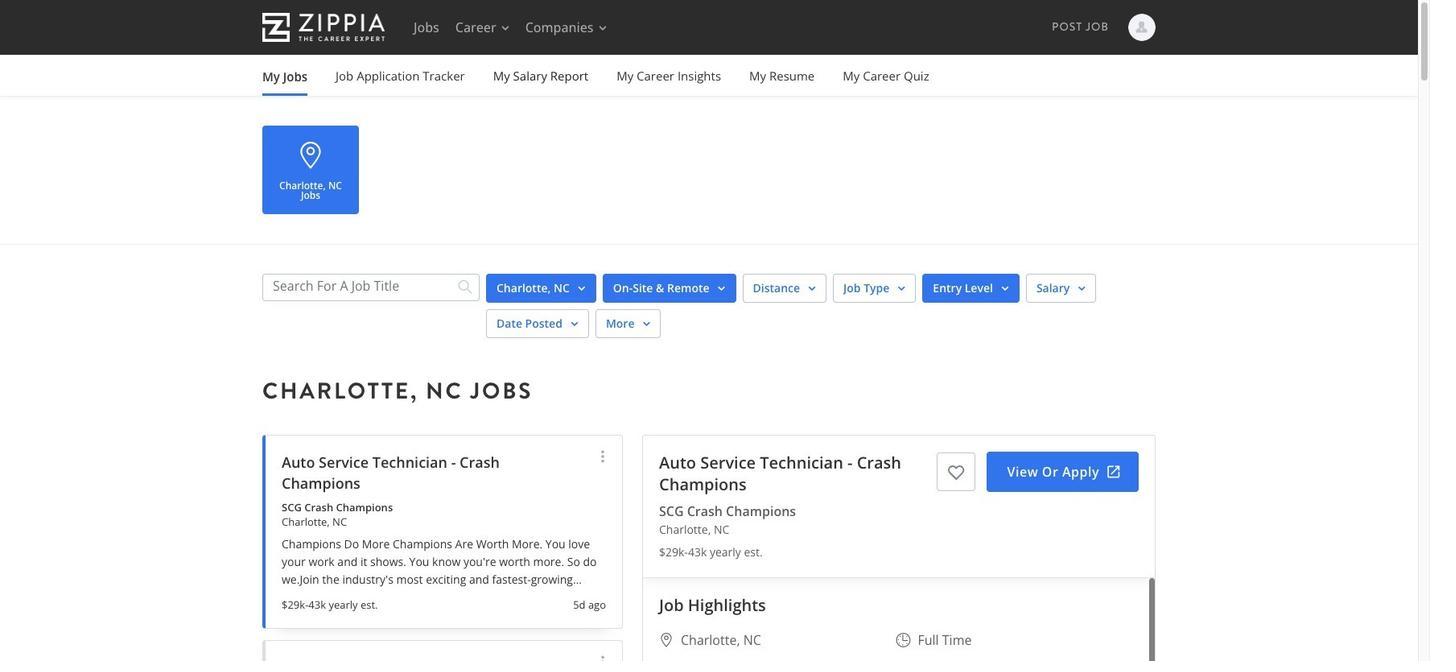 Task type: locate. For each thing, give the bounding box(es) containing it.
show more image
[[597, 447, 610, 467], [597, 652, 610, 661]]

2 show more image from the top
[[597, 652, 610, 661]]

Search For A Job Title text field
[[263, 273, 480, 301]]

zippia official logo image
[[263, 13, 385, 42]]

full image
[[897, 629, 911, 652]]

0 vertical spatial show more image
[[597, 447, 610, 467]]

profile image
[[1129, 14, 1156, 41]]

1 vertical spatial show more image
[[597, 652, 610, 661]]

1 show more image from the top
[[597, 447, 610, 467]]



Task type: vqa. For each thing, say whether or not it's contained in the screenshot.
fortune image
no



Task type: describe. For each thing, give the bounding box(es) containing it.
map image
[[660, 629, 674, 652]]



